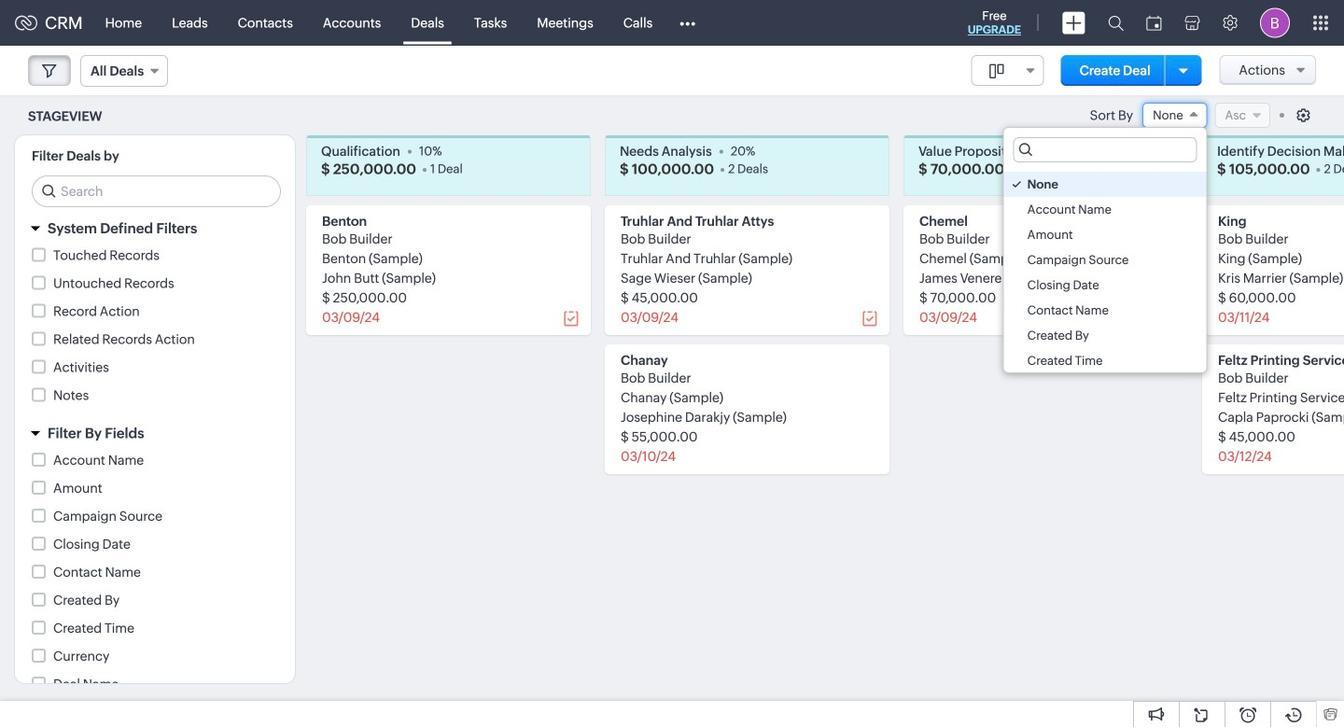 Task type: locate. For each thing, give the bounding box(es) containing it.
search image
[[1108, 15, 1124, 31]]

None text field
[[1014, 138, 1196, 161]]

2 option from the top
[[1004, 197, 1207, 222]]

7 option from the top
[[1004, 323, 1207, 348]]

None field
[[1143, 103, 1208, 128]]

list box
[[1004, 167, 1207, 373]]

option
[[1004, 172, 1207, 197], [1004, 197, 1207, 222], [1004, 222, 1207, 247], [1004, 247, 1207, 273], [1004, 273, 1207, 298], [1004, 298, 1207, 323], [1004, 323, 1207, 348], [1004, 348, 1207, 373]]

logo image
[[15, 15, 37, 30]]

6 option from the top
[[1004, 298, 1207, 323]]



Task type: describe. For each thing, give the bounding box(es) containing it.
1 option from the top
[[1004, 172, 1207, 197]]

Search text field
[[33, 176, 280, 206]]

search element
[[1097, 0, 1135, 46]]

4 option from the top
[[1004, 247, 1207, 273]]

5 option from the top
[[1004, 273, 1207, 298]]

3 option from the top
[[1004, 222, 1207, 247]]

8 option from the top
[[1004, 348, 1207, 373]]



Task type: vqa. For each thing, say whether or not it's contained in the screenshot.
4th option from the top of the page
yes



